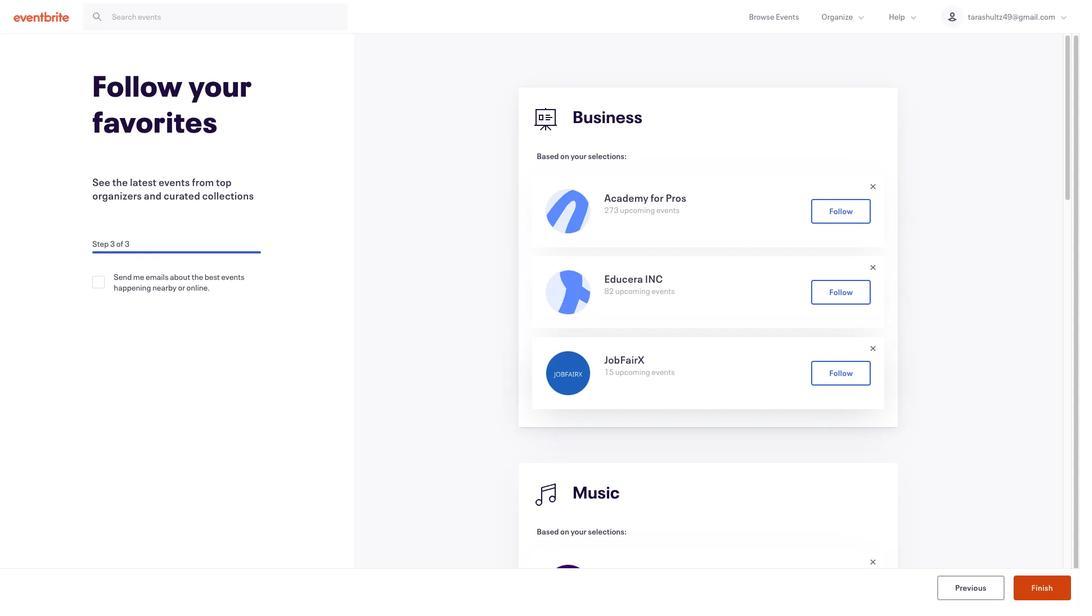 Task type: vqa. For each thing, say whether or not it's contained in the screenshot.
eventbrite Image
yes



Task type: describe. For each thing, give the bounding box(es) containing it.
step 3 of 3
[[92, 239, 129, 249]]

follow for jobfairx
[[830, 368, 853, 378]]

events inside educera inc 82 upcoming events
[[652, 286, 675, 297]]

follow inside follow your favorites
[[92, 66, 183, 105]]

educera inc 82 upcoming events
[[605, 272, 675, 297]]

top
[[216, 176, 232, 189]]

your inside follow your favorites
[[189, 66, 252, 105]]

send
[[114, 272, 132, 283]]

events inside "academy for pros 273 upcoming events"
[[657, 205, 680, 216]]

2 3 from the left
[[125, 239, 129, 249]]

for
[[651, 191, 664, 205]]

upcoming inside "academy for pros 273 upcoming events"
[[620, 205, 655, 216]]

follow for educera inc
[[830, 287, 853, 297]]

273
[[605, 205, 619, 216]]

follow button for jobfairx
[[812, 361, 871, 386]]

inc
[[645, 272, 663, 286]]

events
[[776, 11, 799, 22]]

the
[[605, 567, 622, 581]]

follow your favorites
[[92, 66, 252, 141]]

organize
[[822, 11, 853, 22]]

upcoming inside educera inc 82 upcoming events
[[615, 286, 650, 297]]

progressbar progress bar
[[92, 252, 261, 254]]

nearby
[[153, 283, 177, 293]]

curated
[[164, 189, 200, 203]]

the inside send me emails about the best events happening nearby or online.
[[192, 272, 203, 283]]

finish button
[[1014, 576, 1072, 601]]

muse
[[664, 567, 689, 581]]

tarashultz49@gmail.com
[[968, 11, 1056, 22]]

see the latest events from top organizers and curated collections
[[92, 176, 254, 203]]

latest
[[130, 176, 157, 189]]

events inside jobfairx 15 upcoming events
[[652, 367, 675, 378]]

events inside see the latest events from top organizers and curated collections
[[159, 176, 190, 189]]

82
[[605, 286, 614, 297]]

your for business
[[571, 151, 587, 162]]

follow button for academy for pros
[[812, 199, 871, 224]]

academy for pros 273 upcoming events
[[605, 191, 687, 216]]

business
[[573, 106, 643, 128]]

15
[[605, 367, 614, 378]]

browse events
[[749, 11, 799, 22]]

see
[[92, 176, 110, 189]]

upcoming inside jobfairx 15 upcoming events
[[615, 367, 650, 378]]

from
[[192, 176, 214, 189]]

previous
[[955, 583, 987, 593]]

your for music
[[571, 527, 587, 537]]

online.
[[187, 283, 210, 293]]

evening
[[624, 567, 662, 581]]

based for music
[[537, 527, 559, 537]]



Task type: locate. For each thing, give the bounding box(es) containing it.
follow for academy for pros
[[830, 206, 853, 216]]

1 horizontal spatial 3
[[125, 239, 129, 249]]

help
[[889, 11, 905, 22]]

based
[[537, 151, 559, 162], [537, 527, 559, 537]]

1 vertical spatial the
[[192, 272, 203, 283]]

happening
[[114, 283, 151, 293]]

collections
[[202, 189, 254, 203]]

on for business
[[561, 151, 569, 162]]

events right academy
[[657, 205, 680, 216]]

2 follow button from the top
[[812, 280, 871, 305]]

1 vertical spatial on
[[561, 527, 569, 537]]

the evening muse
[[605, 567, 689, 581]]

0 vertical spatial based
[[537, 151, 559, 162]]

selections:
[[588, 151, 627, 162], [588, 527, 627, 537]]

2 vertical spatial follow button
[[812, 361, 871, 386]]

1 vertical spatial based
[[537, 527, 559, 537]]

of
[[116, 239, 123, 249]]

based on your selections: for business
[[537, 151, 627, 162]]

organizers
[[92, 189, 142, 203]]

1 follow button from the top
[[812, 199, 871, 224]]

2 vertical spatial your
[[571, 527, 587, 537]]

1 based from the top
[[537, 151, 559, 162]]

help link
[[878, 0, 930, 33]]

based on your selections: down music
[[537, 527, 627, 537]]

upcoming right 15
[[615, 367, 650, 378]]

0 horizontal spatial the
[[112, 176, 128, 189]]

music
[[573, 482, 620, 504]]

2 on from the top
[[561, 527, 569, 537]]

follow
[[92, 66, 183, 105], [830, 206, 853, 216], [830, 287, 853, 297], [830, 368, 853, 378]]

0 horizontal spatial 3
[[110, 239, 115, 249]]

0 vertical spatial upcoming
[[620, 205, 655, 216]]

send me emails about the best events happening nearby or online.
[[114, 272, 245, 293]]

academy
[[605, 191, 649, 205]]

2 based on your selections: from the top
[[537, 527, 627, 537]]

follow button
[[812, 199, 871, 224], [812, 280, 871, 305], [812, 361, 871, 386]]

2 vertical spatial upcoming
[[615, 367, 650, 378]]

3 follow button from the top
[[812, 361, 871, 386]]

0 vertical spatial based on your selections:
[[537, 151, 627, 162]]

1 3 from the left
[[110, 239, 115, 249]]

1 selections: from the top
[[588, 151, 627, 162]]

upcoming right the 82 in the right top of the page
[[615, 286, 650, 297]]

the
[[112, 176, 128, 189], [192, 272, 203, 283]]

events
[[159, 176, 190, 189], [657, 205, 680, 216], [221, 272, 245, 283], [652, 286, 675, 297], [652, 367, 675, 378]]

1 vertical spatial based on your selections:
[[537, 527, 627, 537]]

selections: down business
[[588, 151, 627, 162]]

favorites
[[92, 102, 218, 141]]

jobfairx
[[605, 353, 645, 367]]

selections: down music
[[588, 527, 627, 537]]

based on your selections: for music
[[537, 527, 627, 537]]

1 on from the top
[[561, 151, 569, 162]]

emails
[[146, 272, 169, 283]]

1 based on your selections: from the top
[[537, 151, 627, 162]]

about
[[170, 272, 190, 283]]

and
[[144, 189, 162, 203]]

the evening muse link
[[591, 565, 689, 608]]

browse events link
[[738, 0, 811, 33]]

the left best
[[192, 272, 203, 283]]

0 vertical spatial the
[[112, 176, 128, 189]]

0 vertical spatial follow button
[[812, 199, 871, 224]]

step
[[92, 239, 109, 249]]

3 left of
[[110, 239, 115, 249]]

events right best
[[221, 272, 245, 283]]

1 vertical spatial upcoming
[[615, 286, 650, 297]]

selections: for business
[[588, 151, 627, 162]]

1 vertical spatial follow button
[[812, 280, 871, 305]]

events right 'educera' at right top
[[652, 286, 675, 297]]

2 based from the top
[[537, 527, 559, 537]]

upcoming
[[620, 205, 655, 216], [615, 286, 650, 297], [615, 367, 650, 378]]

tarashultz49@gmail.com link
[[930, 0, 1081, 33]]

0 vertical spatial selections:
[[588, 151, 627, 162]]

1 horizontal spatial the
[[192, 272, 203, 283]]

organize link
[[811, 0, 878, 33]]

based on your selections: down business
[[537, 151, 627, 162]]

events right jobfairx on the right of the page
[[652, 367, 675, 378]]

me
[[133, 272, 144, 283]]

on
[[561, 151, 569, 162], [561, 527, 569, 537]]

pros
[[666, 191, 687, 205]]

browse
[[749, 11, 775, 22]]

selections: for music
[[588, 527, 627, 537]]

previous button
[[937, 576, 1005, 601]]

events left from
[[159, 176, 190, 189]]

0 vertical spatial on
[[561, 151, 569, 162]]

based for business
[[537, 151, 559, 162]]

upcoming right the 273
[[620, 205, 655, 216]]

1 vertical spatial your
[[571, 151, 587, 162]]

0 vertical spatial your
[[189, 66, 252, 105]]

3
[[110, 239, 115, 249], [125, 239, 129, 249]]

your
[[189, 66, 252, 105], [571, 151, 587, 162], [571, 527, 587, 537]]

based on your selections:
[[537, 151, 627, 162], [537, 527, 627, 537]]

finish
[[1032, 583, 1054, 593]]

best
[[205, 272, 220, 283]]

eventbrite image
[[14, 11, 69, 22]]

or
[[178, 283, 185, 293]]

2 selections: from the top
[[588, 527, 627, 537]]

1 vertical spatial selections:
[[588, 527, 627, 537]]

educera
[[605, 272, 643, 286]]

3 right of
[[125, 239, 129, 249]]

events inside send me emails about the best events happening nearby or online.
[[221, 272, 245, 283]]

the right see
[[112, 176, 128, 189]]

on for music
[[561, 527, 569, 537]]

jobfairx 15 upcoming events
[[605, 353, 675, 378]]

follow button for educera inc
[[812, 280, 871, 305]]

the inside see the latest events from top organizers and curated collections
[[112, 176, 128, 189]]



